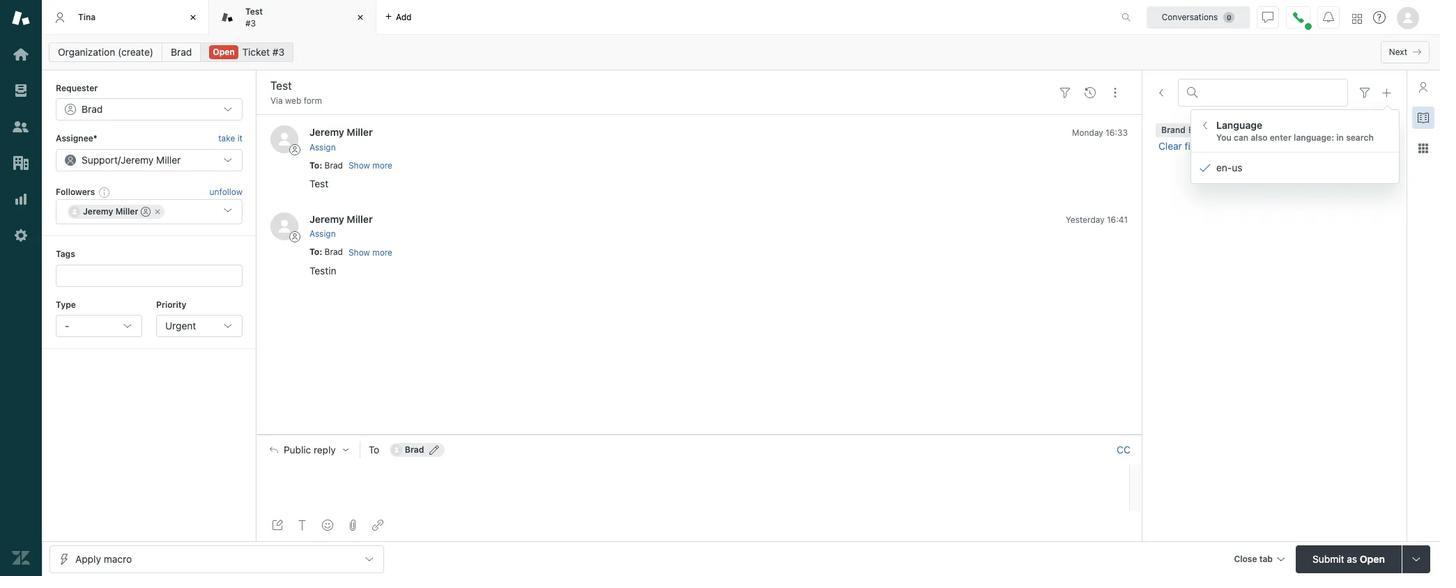 Task type: vqa. For each thing, say whether or not it's contained in the screenshot.
"Explore" to the top
no



Task type: describe. For each thing, give the bounding box(es) containing it.
priority
[[156, 299, 186, 310]]

assign for test
[[309, 142, 336, 152]]

jeremy inside option
[[83, 206, 113, 217]]

insert emojis image
[[322, 520, 333, 531]]

format text image
[[297, 520, 308, 531]]

add
[[396, 12, 412, 22]]

unfollow
[[210, 187, 243, 197]]

monday 16:33
[[1072, 128, 1128, 138]]

close tab button
[[1228, 545, 1290, 575]]

via
[[270, 95, 283, 106]]

via web form
[[270, 95, 322, 106]]

remove image for us
[[1357, 126, 1365, 135]]

show for test
[[348, 160, 370, 171]]

type
[[56, 299, 76, 310]]

hide composer image
[[694, 429, 705, 440]]

public reply button
[[257, 436, 359, 465]]

ticket #3
[[242, 46, 284, 58]]

/
[[118, 154, 121, 166]]

yesterday 16:41
[[1066, 215, 1128, 225]]

assign for testin
[[309, 229, 336, 239]]

to for to
[[369, 444, 379, 456]]

reporting image
[[12, 190, 30, 208]]

language you can also enter language: in search
[[1216, 119, 1374, 143]]

organization (create)
[[58, 46, 153, 58]]

test #3
[[245, 6, 263, 28]]

yesterday
[[1066, 215, 1105, 225]]

customers image
[[12, 118, 30, 136]]

take it button
[[218, 132, 243, 146]]

search
[[1346, 132, 1374, 143]]

(create)
[[118, 46, 153, 58]]

language for language en-us
[[1288, 125, 1329, 135]]

filter image
[[1359, 87, 1370, 98]]

us inside en-us menu item
[[1232, 162, 1242, 174]]

support / jeremy miller
[[82, 154, 181, 166]]

-
[[65, 320, 69, 332]]

language:
[[1294, 132, 1334, 143]]

jeremy down form
[[309, 126, 344, 138]]

Subject field
[[268, 77, 1050, 94]]

add button
[[376, 0, 420, 34]]

brand
[[1161, 125, 1186, 135]]

clear filters link
[[1156, 140, 1213, 153]]

main element
[[0, 0, 42, 576]]

conversationlabel log
[[256, 115, 1142, 435]]

test inside "tabs" tab list
[[245, 6, 263, 17]]

apply
[[75, 553, 101, 565]]

urgent button
[[156, 315, 243, 337]]

more for testin
[[372, 247, 392, 258]]

0 horizontal spatial remove image
[[154, 208, 162, 216]]

show more button for test
[[348, 160, 392, 172]]

organization
[[58, 46, 115, 58]]

brad link
[[162, 43, 201, 62]]

public reply
[[284, 445, 336, 456]]

1 horizontal spatial open
[[1360, 553, 1385, 565]]

: for testin
[[319, 247, 322, 257]]

organizations image
[[12, 154, 30, 172]]

create or request article image
[[1381, 87, 1393, 98]]

brad inside requester element
[[82, 103, 103, 115]]

jeremy miller
[[83, 206, 138, 217]]

assign button for testin
[[309, 228, 336, 241]]

you
[[1216, 132, 1231, 143]]

show for testin
[[348, 247, 370, 258]]

reply
[[314, 445, 336, 456]]

imagination
[[1220, 125, 1266, 135]]

en- inside menu item
[[1216, 162, 1232, 174]]

followers element
[[56, 199, 243, 225]]

language en-us
[[1288, 125, 1354, 135]]

add attachment image
[[347, 520, 358, 531]]

ticket actions image
[[1110, 87, 1121, 98]]

web
[[285, 95, 301, 106]]

brad inside to : brad show more testin
[[324, 247, 343, 257]]

customer context image
[[1418, 82, 1429, 93]]

miller inside the jeremy miller option
[[115, 206, 138, 217]]

submit
[[1313, 553, 1344, 565]]

to for to : brad show more testin
[[309, 247, 319, 257]]

open inside secondary element
[[213, 47, 235, 57]]

displays possible ticket submission types image
[[1411, 554, 1422, 565]]

avatar image for test
[[270, 126, 298, 154]]

it
[[237, 133, 243, 144]]

jeremy miller assign for testin
[[309, 213, 373, 239]]

next button
[[1381, 41, 1430, 63]]

info on adding followers image
[[99, 187, 110, 198]]

language menu item
[[1191, 113, 1399, 149]]

form
[[304, 95, 322, 106]]

remove image for imagination
[[1269, 126, 1277, 135]]

jeremy miller link for testin
[[309, 213, 373, 225]]

in
[[1336, 132, 1344, 143]]

urgent
[[165, 320, 196, 332]]

close
[[1234, 554, 1257, 564]]

user is an agent image
[[141, 207, 151, 217]]

zendesk products image
[[1352, 14, 1362, 23]]

monday
[[1072, 128, 1103, 138]]

filters
[[1185, 140, 1210, 152]]

clear
[[1158, 140, 1182, 152]]

tina
[[78, 12, 96, 22]]

macro
[[104, 553, 132, 565]]

menu containing language
[[1190, 109, 1400, 184]]

jeremy up to : brad show more testin
[[309, 213, 344, 225]]



Task type: locate. For each thing, give the bounding box(es) containing it.
#3 for ticket #3
[[272, 46, 284, 58]]

jeremy down info on adding followers icon
[[83, 206, 113, 217]]

close image
[[186, 10, 200, 24]]

more for test
[[372, 160, 392, 171]]

#3 right ticket
[[272, 46, 284, 58]]

0 horizontal spatial #3
[[245, 18, 256, 28]]

us down can
[[1232, 162, 1242, 174]]

assignee* element
[[56, 149, 243, 171]]

brad
[[171, 46, 192, 58], [82, 103, 103, 115], [324, 160, 343, 171], [324, 247, 343, 257], [405, 445, 424, 455]]

us right "in"
[[1345, 125, 1354, 135]]

Monday 16:33 text field
[[1072, 128, 1128, 138]]

klobrad84@gmail.com image
[[391, 445, 402, 456]]

assign button up to : brad show more test
[[309, 141, 336, 154]]

language inside language you can also enter language: in search
[[1216, 119, 1262, 131]]

0 vertical spatial open
[[213, 47, 235, 57]]

miller
[[347, 126, 373, 138], [156, 154, 181, 166], [115, 206, 138, 217], [347, 213, 373, 225]]

0 vertical spatial :
[[319, 160, 322, 171]]

brand beyond imagination
[[1161, 125, 1266, 135]]

secondary element
[[42, 38, 1440, 66]]

jeremy miller link down form
[[309, 126, 373, 138]]

0 horizontal spatial us
[[1232, 162, 1242, 174]]

miller right /
[[156, 154, 181, 166]]

unfollow button
[[210, 186, 243, 199]]

more
[[372, 160, 392, 171], [372, 247, 392, 258]]

1 horizontal spatial #3
[[272, 46, 284, 58]]

show inside to : brad show more testin
[[348, 247, 370, 258]]

tabs tab list
[[42, 0, 1107, 35]]

: down form
[[319, 160, 322, 171]]

1 horizontal spatial remove image
[[1269, 126, 1277, 135]]

back image
[[1156, 87, 1167, 98]]

1 : from the top
[[319, 160, 322, 171]]

jeremy
[[309, 126, 344, 138], [121, 154, 154, 166], [83, 206, 113, 217], [309, 213, 344, 225]]

support
[[82, 154, 118, 166]]

to left "klobrad84@gmail.com" image
[[369, 444, 379, 456]]

knowledge image
[[1418, 112, 1429, 123]]

avatar image
[[270, 126, 298, 154], [270, 213, 298, 240]]

conversations
[[1162, 12, 1218, 22]]

1 jeremy miller link from the top
[[309, 126, 373, 138]]

jeremy miller option
[[68, 205, 165, 219]]

0 vertical spatial to
[[309, 160, 319, 171]]

assign up testin
[[309, 229, 336, 239]]

1 vertical spatial assign button
[[309, 228, 336, 241]]

remove image
[[1269, 126, 1277, 135], [1357, 126, 1365, 135], [154, 208, 162, 216]]

1 horizontal spatial en-
[[1331, 125, 1345, 135]]

1 vertical spatial :
[[319, 247, 322, 257]]

jeremy inside assignee* 'element'
[[121, 154, 154, 166]]

1 show more button from the top
[[348, 160, 392, 172]]

millerjeremy500@gmail.com image
[[69, 206, 80, 218]]

2 avatar image from the top
[[270, 213, 298, 240]]

apps image
[[1418, 143, 1429, 154]]

2 show more button from the top
[[348, 246, 392, 259]]

zendesk image
[[12, 549, 30, 567]]

0 vertical spatial us
[[1345, 125, 1354, 135]]

take it
[[218, 133, 243, 144]]

2 horizontal spatial remove image
[[1357, 126, 1365, 135]]

jeremy miller assign for test
[[309, 126, 373, 152]]

close tab
[[1234, 554, 1273, 564]]

open left ticket
[[213, 47, 235, 57]]

2 more from the top
[[372, 247, 392, 258]]

assign button
[[309, 141, 336, 154], [309, 228, 336, 241]]

1 vertical spatial en-
[[1216, 162, 1232, 174]]

cc button
[[1117, 444, 1131, 456]]

1 horizontal spatial language
[[1288, 125, 1329, 135]]

en- down you
[[1216, 162, 1232, 174]]

admin image
[[12, 227, 30, 245]]

assignee*
[[56, 133, 97, 144]]

1 vertical spatial jeremy miller link
[[309, 213, 373, 225]]

Yesterday 16:41 text field
[[1066, 215, 1128, 225]]

0 vertical spatial show more button
[[348, 160, 392, 172]]

16:33
[[1106, 128, 1128, 138]]

: up testin
[[319, 247, 322, 257]]

#3 for test #3
[[245, 18, 256, 28]]

brad inside secondary element
[[171, 46, 192, 58]]

en- left the 'search'
[[1331, 125, 1345, 135]]

submit as open
[[1313, 553, 1385, 565]]

2 show from the top
[[348, 247, 370, 258]]

#3 inside test #3
[[245, 18, 256, 28]]

show inside to : brad show more test
[[348, 160, 370, 171]]

2 assign button from the top
[[309, 228, 336, 241]]

1 horizontal spatial test
[[309, 178, 328, 190]]

menu
[[1190, 109, 1400, 184]]

0 vertical spatial test
[[245, 6, 263, 17]]

to : brad show more testin
[[309, 247, 392, 276]]

get help image
[[1373, 11, 1386, 24]]

more inside to : brad show more test
[[372, 160, 392, 171]]

0 vertical spatial jeremy miller link
[[309, 126, 373, 138]]

zendesk support image
[[12, 9, 30, 27]]

miller left the user is an agent image
[[115, 206, 138, 217]]

tab
[[1259, 554, 1273, 564]]

1 jeremy miller assign from the top
[[309, 126, 373, 152]]

1 vertical spatial #3
[[272, 46, 284, 58]]

en-
[[1331, 125, 1345, 135], [1216, 162, 1232, 174]]

us
[[1345, 125, 1354, 135], [1232, 162, 1242, 174]]

brad inside to : brad show more test
[[324, 160, 343, 171]]

beyond
[[1188, 125, 1218, 135]]

open
[[213, 47, 235, 57], [1360, 553, 1385, 565]]

miller up to : brad show more testin
[[347, 213, 373, 225]]

remove image right the user is an agent image
[[154, 208, 162, 216]]

to
[[309, 160, 319, 171], [309, 247, 319, 257], [369, 444, 379, 456]]

show more button for testin
[[348, 246, 392, 259]]

16:41
[[1107, 215, 1128, 225]]

clear filters
[[1158, 140, 1210, 152]]

2 assign from the top
[[309, 229, 336, 239]]

jeremy miller assign
[[309, 126, 373, 152], [309, 213, 373, 239]]

1 avatar image from the top
[[270, 126, 298, 154]]

language for language you can also enter language: in search
[[1216, 119, 1262, 131]]

next
[[1389, 47, 1407, 57]]

assign up to : brad show more test
[[309, 142, 336, 152]]

draft mode image
[[272, 520, 283, 531]]

to up testin
[[309, 247, 319, 257]]

to for to : brad show more test
[[309, 160, 319, 171]]

get started image
[[12, 45, 30, 63]]

0 vertical spatial more
[[372, 160, 392, 171]]

to down form
[[309, 160, 319, 171]]

1 vertical spatial jeremy miller assign
[[309, 213, 373, 239]]

1 horizontal spatial us
[[1345, 125, 1354, 135]]

test
[[245, 6, 263, 17], [309, 178, 328, 190]]

language
[[1216, 119, 1262, 131], [1288, 125, 1329, 135]]

0 vertical spatial #3
[[245, 18, 256, 28]]

#3 inside secondary element
[[272, 46, 284, 58]]

2 : from the top
[[319, 247, 322, 257]]

remove image right "in"
[[1357, 126, 1365, 135]]

show
[[348, 160, 370, 171], [348, 247, 370, 258]]

en-us
[[1216, 162, 1242, 174]]

tina tab
[[42, 0, 209, 35]]

apply macro
[[75, 553, 132, 565]]

1 assign button from the top
[[309, 141, 336, 154]]

jeremy miller assign up to : brad show more testin
[[309, 213, 373, 239]]

assign button for test
[[309, 141, 336, 154]]

as
[[1347, 553, 1357, 565]]

to inside to : brad show more test
[[309, 160, 319, 171]]

1 vertical spatial show
[[348, 247, 370, 258]]

0 horizontal spatial language
[[1216, 119, 1262, 131]]

cc
[[1117, 444, 1130, 456]]

1 assign from the top
[[309, 142, 336, 152]]

to : brad show more test
[[309, 160, 392, 190]]

public
[[284, 445, 311, 456]]

1 vertical spatial us
[[1232, 162, 1242, 174]]

0 horizontal spatial en-
[[1216, 162, 1232, 174]]

views image
[[12, 82, 30, 100]]

0 horizontal spatial test
[[245, 6, 263, 17]]

jeremy miller link for test
[[309, 126, 373, 138]]

testin
[[309, 265, 336, 276]]

notifications image
[[1323, 12, 1334, 23]]

2 jeremy miller link from the top
[[309, 213, 373, 225]]

#3 up ticket
[[245, 18, 256, 28]]

1 show from the top
[[348, 160, 370, 171]]

jeremy miller link up to : brad show more testin
[[309, 213, 373, 225]]

can
[[1234, 132, 1248, 143]]

tags
[[56, 249, 75, 259]]

also
[[1251, 132, 1268, 143]]

: inside to : brad show more testin
[[319, 247, 322, 257]]

take
[[218, 133, 235, 144]]

1 vertical spatial test
[[309, 178, 328, 190]]

2 vertical spatial to
[[369, 444, 379, 456]]

assign button up testin
[[309, 228, 336, 241]]

enter
[[1270, 132, 1291, 143]]

ticket
[[242, 46, 270, 58]]

events image
[[1085, 87, 1096, 98]]

2 jeremy miller assign from the top
[[309, 213, 373, 239]]

0 horizontal spatial open
[[213, 47, 235, 57]]

1 vertical spatial show more button
[[348, 246, 392, 259]]

miller up to : brad show more test
[[347, 126, 373, 138]]

0 vertical spatial assign
[[309, 142, 336, 152]]

requester
[[56, 83, 98, 93]]

add link (cmd k) image
[[372, 520, 383, 531]]

requester element
[[56, 99, 243, 121]]

close image
[[353, 10, 367, 24]]

0 vertical spatial jeremy miller assign
[[309, 126, 373, 152]]

0 vertical spatial assign button
[[309, 141, 336, 154]]

jeremy miller link
[[309, 126, 373, 138], [309, 213, 373, 225]]

1 vertical spatial to
[[309, 247, 319, 257]]

jeremy miller assign up to : brad show more test
[[309, 126, 373, 152]]

: for test
[[319, 160, 322, 171]]

jeremy right support
[[121, 154, 154, 166]]

assign
[[309, 142, 336, 152], [309, 229, 336, 239]]

miller inside assignee* 'element'
[[156, 154, 181, 166]]

1 vertical spatial avatar image
[[270, 213, 298, 240]]

: inside to : brad show more test
[[319, 160, 322, 171]]

show more button
[[348, 160, 392, 172], [348, 246, 392, 259]]

to inside to : brad show more testin
[[309, 247, 319, 257]]

tab containing test
[[209, 0, 376, 35]]

open right as
[[1360, 553, 1385, 565]]

followers
[[56, 187, 95, 197]]

test inside to : brad show more test
[[309, 178, 328, 190]]

remove image right 'also' at top right
[[1269, 126, 1277, 135]]

1 vertical spatial more
[[372, 247, 392, 258]]

en-us menu item
[[1191, 155, 1399, 181]]

#3
[[245, 18, 256, 28], [272, 46, 284, 58]]

avatar image for testin
[[270, 213, 298, 240]]

:
[[319, 160, 322, 171], [319, 247, 322, 257]]

conversations button
[[1147, 6, 1250, 28]]

1 vertical spatial assign
[[309, 229, 336, 239]]

more inside to : brad show more testin
[[372, 247, 392, 258]]

1 vertical spatial open
[[1360, 553, 1385, 565]]

organization (create) button
[[49, 43, 162, 62]]

1 more from the top
[[372, 160, 392, 171]]

0 vertical spatial en-
[[1331, 125, 1345, 135]]

tab
[[209, 0, 376, 35]]

button displays agent's chat status as invisible. image
[[1262, 12, 1273, 23]]

edit user image
[[430, 445, 439, 455]]

0 vertical spatial show
[[348, 160, 370, 171]]

filter image
[[1059, 87, 1071, 98]]

0 vertical spatial avatar image
[[270, 126, 298, 154]]

- button
[[56, 315, 142, 337]]



